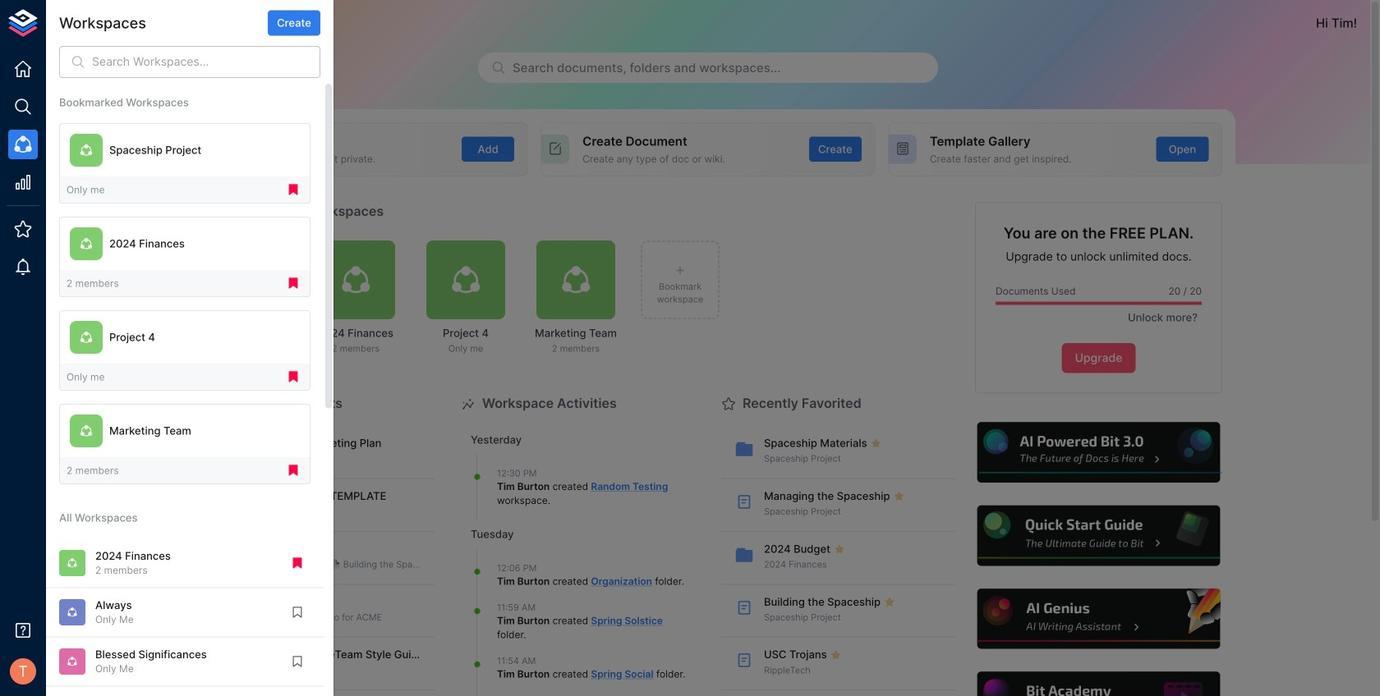Task type: locate. For each thing, give the bounding box(es) containing it.
2 help image from the top
[[976, 504, 1223, 569]]

0 vertical spatial remove bookmark image
[[286, 183, 301, 197]]

bookmark image
[[290, 655, 305, 670]]

1 help image from the top
[[976, 421, 1223, 486]]

1 vertical spatial remove bookmark image
[[286, 276, 301, 291]]

bookmark image
[[290, 606, 305, 620]]

0 vertical spatial remove bookmark image
[[286, 370, 301, 385]]

help image
[[976, 421, 1223, 486], [976, 504, 1223, 569], [976, 587, 1223, 652], [976, 670, 1223, 697]]

2 vertical spatial remove bookmark image
[[290, 556, 305, 571]]

remove bookmark image
[[286, 370, 301, 385], [286, 464, 301, 478], [290, 556, 305, 571]]

4 help image from the top
[[976, 670, 1223, 697]]

remove bookmark image
[[286, 183, 301, 197], [286, 276, 301, 291]]



Task type: vqa. For each thing, say whether or not it's contained in the screenshot.
bottom Remove Bookmark icon
yes



Task type: describe. For each thing, give the bounding box(es) containing it.
1 vertical spatial remove bookmark image
[[286, 464, 301, 478]]

1 remove bookmark image from the top
[[286, 183, 301, 197]]

Search Workspaces... text field
[[92, 46, 321, 78]]

3 help image from the top
[[976, 587, 1223, 652]]

2 remove bookmark image from the top
[[286, 276, 301, 291]]



